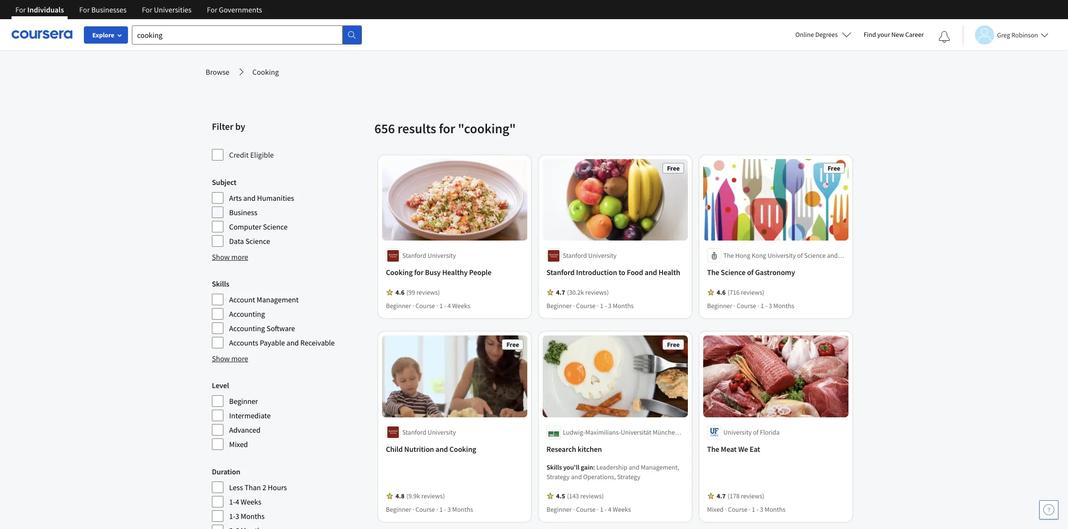 Task type: vqa. For each thing, say whether or not it's contained in the screenshot.


Task type: describe. For each thing, give the bounding box(es) containing it.
beginner for the
[[707, 302, 732, 310]]

university for cooking
[[428, 428, 456, 437]]

cooking for cooking
[[252, 67, 279, 77]]

stanford university for introduction
[[563, 251, 616, 260]]

show more button for data
[[212, 251, 248, 263]]

1 for nutrition
[[439, 505, 443, 514]]

beginner inside "level" group
[[229, 396, 258, 406]]

individuals
[[27, 5, 64, 14]]

university for food
[[588, 251, 616, 260]]

stanford university for nutrition
[[402, 428, 456, 437]]

people
[[469, 268, 491, 277]]

you'll
[[563, 463, 579, 472]]

than
[[245, 483, 261, 492]]

results
[[398, 120, 436, 137]]

beginner · course · 1 - 3 months for science
[[707, 302, 794, 310]]

the for the hong kong university of science and technology
[[723, 251, 734, 260]]

the meat we eat link
[[707, 443, 845, 455]]

university of florida
[[723, 428, 780, 437]]

the for the science of gastronomy
[[707, 268, 719, 277]]

degrees
[[815, 30, 838, 39]]

cooking for cooking for busy healthy people
[[386, 268, 413, 277]]

(9.9k
[[406, 492, 420, 500]]

the science of gastronomy
[[707, 268, 795, 277]]

humanities
[[257, 193, 294, 203]]

account management
[[229, 295, 299, 304]]

skills you'll gain :
[[546, 463, 596, 472]]

1 for meat
[[752, 505, 755, 514]]

stanford introduction to food and health
[[546, 268, 680, 277]]

2 strategy from the left
[[617, 473, 640, 481]]

:
[[593, 463, 595, 472]]

business
[[229, 208, 257, 217]]

mixed for mixed
[[229, 440, 248, 449]]

656 results for "cooking"
[[374, 120, 516, 137]]

1-3 months
[[229, 511, 265, 521]]

4.8 (9.9k reviews)
[[395, 492, 445, 500]]

for individuals
[[15, 5, 64, 14]]

food
[[627, 268, 643, 277]]

- for introduction
[[605, 302, 607, 310]]

(716
[[728, 288, 740, 297]]

more for accounts
[[231, 354, 248, 363]]

accounts
[[229, 338, 258, 348]]

weeks for 4.6 (99 reviews)
[[452, 302, 470, 310]]

4.6 for the
[[717, 288, 726, 297]]

hong
[[735, 251, 750, 260]]

reviews) for for
[[416, 288, 440, 297]]

cooking for busy healthy people link
[[386, 267, 523, 278]]

level
[[212, 381, 229, 390]]

(143
[[567, 492, 579, 500]]

months inside duration group
[[241, 511, 265, 521]]

university inside the hong kong university of science and technology
[[768, 251, 796, 260]]

beginner for child
[[386, 505, 411, 514]]

stanford university for for
[[402, 251, 456, 260]]

florida
[[760, 428, 780, 437]]

child
[[386, 444, 403, 454]]

4.6 (99 reviews)
[[395, 288, 440, 297]]

more for data
[[231, 252, 248, 262]]

stanford for stanford introduction to food and health
[[563, 251, 587, 260]]

child nutrition and cooking link
[[386, 443, 523, 455]]

receivable
[[300, 338, 335, 348]]

browse link
[[206, 66, 229, 78]]

kong
[[752, 251, 766, 260]]

ludwig-maximilians-universität münchen (lmu)
[[563, 428, 679, 446]]

and inside subject group
[[243, 193, 256, 203]]

free for gastronomy
[[828, 164, 840, 173]]

robinson
[[1011, 30, 1038, 39]]

browse
[[206, 67, 229, 77]]

busy
[[425, 268, 441, 277]]

science for the science of gastronomy
[[721, 268, 746, 277]]

banner navigation
[[8, 0, 270, 19]]

career
[[905, 30, 924, 39]]

of inside the science of gastronomy link
[[747, 268, 754, 277]]

show for accounts
[[212, 354, 230, 363]]

technology
[[723, 261, 756, 270]]

filter by
[[212, 120, 245, 132]]

4 inside duration group
[[235, 497, 239, 507]]

subject group
[[212, 176, 369, 247]]

weeks inside duration group
[[241, 497, 261, 507]]

1 for introduction
[[600, 302, 603, 310]]

greg
[[997, 30, 1010, 39]]

the for the meat we eat
[[707, 444, 719, 454]]

reviews) for meat
[[741, 492, 764, 500]]

4.8
[[395, 492, 404, 500]]

skills for skills you'll gain :
[[546, 463, 562, 472]]

university for healthy
[[428, 251, 456, 260]]

to
[[619, 268, 625, 277]]

3 for eat
[[760, 505, 763, 514]]

we
[[738, 444, 748, 454]]

find your new career link
[[859, 29, 929, 41]]

online
[[795, 30, 814, 39]]

new
[[891, 30, 904, 39]]

greg robinson button
[[963, 25, 1049, 44]]

show notifications image
[[939, 31, 950, 43]]

beginner · course · 1 - 4 weeks for (99
[[386, 302, 470, 310]]

free for cooking
[[506, 341, 519, 349]]

4.7 for stanford
[[556, 288, 565, 297]]

leadership
[[596, 463, 627, 472]]

(30.2k
[[567, 288, 584, 297]]

3 for gastronomy
[[769, 302, 772, 310]]

of inside the hong kong university of science and technology
[[797, 251, 803, 260]]

4.7 for the
[[717, 492, 726, 500]]

research kitchen
[[546, 444, 602, 454]]

less
[[229, 483, 243, 492]]

explore
[[92, 31, 114, 39]]

for universities
[[142, 5, 192, 14]]

nutrition
[[404, 444, 434, 454]]

course for science
[[737, 302, 756, 310]]

4.5 (143 reviews)
[[556, 492, 604, 500]]

operations,
[[583, 473, 616, 481]]

cooking for busy healthy people
[[386, 268, 491, 277]]

4.7 (178 reviews)
[[717, 492, 764, 500]]

(lmu)
[[563, 438, 579, 446]]

the hong kong university of science and technology
[[723, 251, 838, 270]]

businesses
[[91, 5, 127, 14]]

4.5
[[556, 492, 565, 500]]

for businesses
[[79, 5, 127, 14]]

course for nutrition
[[415, 505, 435, 514]]

skills for skills
[[212, 279, 229, 289]]

find your new career
[[864, 30, 924, 39]]

management
[[257, 295, 299, 304]]

duration group
[[212, 466, 369, 529]]

research kitchen link
[[546, 443, 684, 455]]

ludwig-
[[563, 428, 585, 437]]

data
[[229, 236, 244, 246]]



Task type: locate. For each thing, give the bounding box(es) containing it.
university up the science of gastronomy link
[[768, 251, 796, 260]]

for left governments
[[207, 5, 217, 14]]

payable
[[260, 338, 285, 348]]

2 vertical spatial of
[[753, 428, 759, 437]]

weeks down healthy
[[452, 302, 470, 310]]

account
[[229, 295, 255, 304]]

- for for
[[444, 302, 446, 310]]

1 show more button from the top
[[212, 251, 248, 263]]

help center image
[[1043, 504, 1055, 516]]

1 horizontal spatial skills
[[546, 463, 562, 472]]

2 horizontal spatial weeks
[[613, 505, 631, 514]]

reviews)
[[416, 288, 440, 297], [585, 288, 609, 297], [741, 288, 764, 297], [421, 492, 445, 500], [580, 492, 604, 500], [741, 492, 764, 500]]

beginner for cooking
[[386, 302, 411, 310]]

reviews) for science
[[741, 288, 764, 297]]

course down 4.6 (99 reviews)
[[415, 302, 435, 310]]

course down '4.7 (30.2k reviews)'
[[576, 302, 596, 310]]

the inside the hong kong university of science and technology
[[723, 251, 734, 260]]

weeks
[[452, 302, 470, 310], [241, 497, 261, 507], [613, 505, 631, 514]]

1 vertical spatial the
[[707, 268, 719, 277]]

for for individuals
[[15, 5, 26, 14]]

1 vertical spatial skills
[[546, 463, 562, 472]]

1 accounting from the top
[[229, 309, 265, 319]]

less than 2 hours
[[229, 483, 287, 492]]

0 vertical spatial for
[[439, 120, 455, 137]]

science for computer science
[[263, 222, 288, 232]]

for inside 'link'
[[414, 268, 423, 277]]

mixed · course · 1 - 3 months
[[707, 505, 785, 514]]

4.6 left (716
[[717, 288, 726, 297]]

advanced
[[229, 425, 260, 435]]

0 horizontal spatial cooking
[[252, 67, 279, 77]]

2 vertical spatial the
[[707, 444, 719, 454]]

university up the meat we eat
[[723, 428, 752, 437]]

for
[[439, 120, 455, 137], [414, 268, 423, 277]]

1 vertical spatial for
[[414, 268, 423, 277]]

- down '4.7 (30.2k reviews)'
[[605, 302, 607, 310]]

months
[[613, 302, 634, 310], [773, 302, 794, 310], [452, 505, 473, 514], [765, 505, 785, 514], [241, 511, 265, 521]]

show up level
[[212, 354, 230, 363]]

0 vertical spatial show more
[[212, 252, 248, 262]]

stanford university
[[402, 251, 456, 260], [563, 251, 616, 260], [402, 428, 456, 437]]

1 horizontal spatial strategy
[[617, 473, 640, 481]]

stanford for cooking for busy healthy people
[[402, 251, 426, 260]]

3 for food
[[608, 302, 611, 310]]

cooking inside 'link'
[[386, 268, 413, 277]]

1 down "4.8 (9.9k reviews)"
[[439, 505, 443, 514]]

3 for from the left
[[142, 5, 152, 14]]

1 1- from the top
[[229, 497, 235, 507]]

for
[[15, 5, 26, 14], [79, 5, 90, 14], [142, 5, 152, 14], [207, 5, 217, 14]]

- down cooking for busy healthy people
[[444, 302, 446, 310]]

1 show more from the top
[[212, 252, 248, 262]]

4
[[447, 302, 451, 310], [235, 497, 239, 507], [608, 505, 611, 514]]

online degrees button
[[788, 24, 859, 45]]

science down computer science
[[245, 236, 270, 246]]

reviews) right (9.9k
[[421, 492, 445, 500]]

months for gastronomy
[[773, 302, 794, 310]]

show more
[[212, 252, 248, 262], [212, 354, 248, 363]]

for left businesses
[[79, 5, 90, 14]]

show more button down data at the left
[[212, 251, 248, 263]]

skills up account
[[212, 279, 229, 289]]

0 vertical spatial beginner · course · 1 - 4 weeks
[[386, 302, 470, 310]]

1 horizontal spatial 4.6
[[717, 288, 726, 297]]

4.6 left (99
[[395, 288, 404, 297]]

months for food
[[613, 302, 634, 310]]

strategy down "you'll"
[[546, 473, 570, 481]]

1 horizontal spatial cooking
[[386, 268, 413, 277]]

for left universities
[[142, 5, 152, 14]]

"cooking"
[[458, 120, 516, 137]]

- for nutrition
[[444, 505, 446, 514]]

the left hong
[[723, 251, 734, 260]]

- down operations,
[[605, 505, 607, 514]]

stanford university up introduction
[[563, 251, 616, 260]]

0 vertical spatial more
[[231, 252, 248, 262]]

of left florida
[[753, 428, 759, 437]]

months for cooking
[[452, 505, 473, 514]]

online degrees
[[795, 30, 838, 39]]

weeks for 4.5 (143 reviews)
[[613, 505, 631, 514]]

2 horizontal spatial 4
[[608, 505, 611, 514]]

course down 4.5 (143 reviews)
[[576, 505, 596, 514]]

course down 4.7 (178 reviews)
[[728, 505, 747, 514]]

2
[[262, 483, 266, 492]]

the left technology
[[707, 268, 719, 277]]

1 down '4.7 (30.2k reviews)'
[[600, 302, 603, 310]]

0 horizontal spatial beginner · course · 1 - 3 months
[[386, 505, 473, 514]]

4.6 (716 reviews)
[[717, 288, 764, 297]]

0 vertical spatial of
[[797, 251, 803, 260]]

2 horizontal spatial cooking
[[449, 444, 476, 454]]

0 horizontal spatial strategy
[[546, 473, 570, 481]]

2 more from the top
[[231, 354, 248, 363]]

1 down 4.6 (716 reviews)
[[761, 302, 764, 310]]

beginner · course · 1 - 4 weeks
[[386, 302, 470, 310], [546, 505, 631, 514]]

1 strategy from the left
[[546, 473, 570, 481]]

for left busy
[[414, 268, 423, 277]]

eligible
[[250, 150, 274, 160]]

skills group
[[212, 278, 369, 349]]

the science of gastronomy link
[[707, 267, 845, 278]]

(99
[[406, 288, 415, 297]]

1 horizontal spatial beginner · course · 1 - 4 weeks
[[546, 505, 631, 514]]

4.7 left (30.2k
[[556, 288, 565, 297]]

4.7
[[556, 288, 565, 297], [717, 492, 726, 500]]

the left meat
[[707, 444, 719, 454]]

beginner down (716
[[707, 302, 732, 310]]

accounting for accounting software
[[229, 324, 265, 333]]

4 for 4.6 (99 reviews)
[[447, 302, 451, 310]]

2 for from the left
[[79, 5, 90, 14]]

show for data
[[212, 252, 230, 262]]

for left individuals at the top left
[[15, 5, 26, 14]]

0 horizontal spatial for
[[414, 268, 423, 277]]

stanford up introduction
[[563, 251, 587, 260]]

beginner down (99
[[386, 302, 411, 310]]

cooking up (99
[[386, 268, 413, 277]]

beginner down 4.5
[[546, 505, 572, 514]]

1 vertical spatial cooking
[[386, 268, 413, 277]]

the meat we eat
[[707, 444, 760, 454]]

months for eat
[[765, 505, 785, 514]]

3
[[608, 302, 611, 310], [769, 302, 772, 310], [447, 505, 451, 514], [760, 505, 763, 514], [235, 511, 239, 521]]

coursera image
[[12, 27, 72, 42]]

0 vertical spatial cooking
[[252, 67, 279, 77]]

1-
[[229, 497, 235, 507], [229, 511, 235, 521]]

stanford
[[402, 251, 426, 260], [563, 251, 587, 260], [546, 268, 575, 277], [402, 428, 426, 437]]

for governments
[[207, 5, 262, 14]]

- down gastronomy
[[765, 302, 767, 310]]

reviews) up mixed · course · 1 - 3 months
[[741, 492, 764, 500]]

1 show from the top
[[212, 252, 230, 262]]

mixed
[[229, 440, 248, 449], [707, 505, 724, 514]]

beginner
[[386, 302, 411, 310], [546, 302, 572, 310], [707, 302, 732, 310], [229, 396, 258, 406], [386, 505, 411, 514], [546, 505, 572, 514]]

beginner · course · 1 - 4 weeks down 4.6 (99 reviews)
[[386, 302, 470, 310]]

2 4.6 from the left
[[717, 288, 726, 297]]

show more button down accounts
[[212, 353, 248, 364]]

1- for 3
[[229, 511, 235, 521]]

1 vertical spatial 1-
[[229, 511, 235, 521]]

1 horizontal spatial weeks
[[452, 302, 470, 310]]

for for businesses
[[79, 5, 90, 14]]

science for data science
[[245, 236, 270, 246]]

accounting down account
[[229, 309, 265, 319]]

for right results at the left of the page
[[439, 120, 455, 137]]

2 horizontal spatial beginner · course · 1 - 3 months
[[707, 302, 794, 310]]

What do you want to learn? text field
[[132, 25, 343, 44]]

level group
[[212, 380, 369, 451]]

4 for 4.5 (143 reviews)
[[608, 505, 611, 514]]

greg robinson
[[997, 30, 1038, 39]]

1 horizontal spatial 4
[[447, 302, 451, 310]]

show more down data at the left
[[212, 252, 248, 262]]

of
[[797, 251, 803, 260], [747, 268, 754, 277], [753, 428, 759, 437]]

meat
[[721, 444, 737, 454]]

656
[[374, 120, 395, 137]]

0 vertical spatial 1-
[[229, 497, 235, 507]]

universities
[[154, 5, 192, 14]]

more down accounts
[[231, 354, 248, 363]]

reviews) right (99
[[416, 288, 440, 297]]

1 down 4.7 (178 reviews)
[[752, 505, 755, 514]]

3 for cooking
[[447, 505, 451, 514]]

3 inside duration group
[[235, 511, 239, 521]]

university up cooking for busy healthy people
[[428, 251, 456, 260]]

1 for from the left
[[15, 5, 26, 14]]

2 vertical spatial cooking
[[449, 444, 476, 454]]

0 vertical spatial show
[[212, 252, 230, 262]]

1 vertical spatial mixed
[[707, 505, 724, 514]]

1- down the 1-4 weeks
[[229, 511, 235, 521]]

1 vertical spatial more
[[231, 354, 248, 363]]

reviews) for introduction
[[585, 288, 609, 297]]

course down "4.8 (9.9k reviews)"
[[415, 505, 435, 514]]

4 for from the left
[[207, 5, 217, 14]]

course for for
[[415, 302, 435, 310]]

0 horizontal spatial weeks
[[241, 497, 261, 507]]

2 show from the top
[[212, 354, 230, 363]]

leadership and management, strategy and operations, strategy
[[546, 463, 679, 481]]

for for universities
[[142, 5, 152, 14]]

computer science
[[229, 222, 288, 232]]

(178
[[728, 492, 740, 500]]

1 for for
[[439, 302, 443, 310]]

münchen
[[653, 428, 679, 437]]

mixed for mixed · course · 1 - 3 months
[[707, 505, 724, 514]]

1 vertical spatial show more
[[212, 354, 248, 363]]

2 show more from the top
[[212, 354, 248, 363]]

4 down the less
[[235, 497, 239, 507]]

1 4.6 from the left
[[395, 288, 404, 297]]

- down "4.8 (9.9k reviews)"
[[444, 505, 446, 514]]

your
[[877, 30, 890, 39]]

1- for 4
[[229, 497, 235, 507]]

hours
[[268, 483, 287, 492]]

1 vertical spatial of
[[747, 268, 754, 277]]

beginner · course · 1 - 3 months down "4.8 (9.9k reviews)"
[[386, 505, 473, 514]]

show more button for accounts
[[212, 353, 248, 364]]

free for food
[[667, 164, 680, 173]]

course for meat
[[728, 505, 747, 514]]

1 horizontal spatial mixed
[[707, 505, 724, 514]]

reviews) down introduction
[[585, 288, 609, 297]]

cooking right nutrition
[[449, 444, 476, 454]]

beginner · course · 1 - 3 months down '4.7 (30.2k reviews)'
[[546, 302, 634, 310]]

0 horizontal spatial skills
[[212, 279, 229, 289]]

mixed inside "level" group
[[229, 440, 248, 449]]

stanford university up busy
[[402, 251, 456, 260]]

for for governments
[[207, 5, 217, 14]]

of up the science of gastronomy link
[[797, 251, 803, 260]]

show more for data science
[[212, 252, 248, 262]]

science inside the hong kong university of science and technology
[[804, 251, 826, 260]]

0 vertical spatial skills
[[212, 279, 229, 289]]

course for introduction
[[576, 302, 596, 310]]

mixed down advanced
[[229, 440, 248, 449]]

stanford up busy
[[402, 251, 426, 260]]

stanford up (30.2k
[[546, 268, 575, 277]]

1 more from the top
[[231, 252, 248, 262]]

duration
[[212, 467, 240, 476]]

1-4 weeks
[[229, 497, 261, 507]]

research
[[546, 444, 576, 454]]

of down hong
[[747, 268, 754, 277]]

arts and humanities
[[229, 193, 294, 203]]

- for science
[[765, 302, 767, 310]]

beginner up 'intermediate'
[[229, 396, 258, 406]]

credit
[[229, 150, 249, 160]]

1 down 4.5 (143 reviews)
[[600, 505, 603, 514]]

0 horizontal spatial 4.7
[[556, 288, 565, 297]]

1 vertical spatial accounting
[[229, 324, 265, 333]]

beginner down (30.2k
[[546, 302, 572, 310]]

accounting software
[[229, 324, 295, 333]]

4 down cooking for busy healthy people 'link'
[[447, 302, 451, 310]]

beginner for stanford
[[546, 302, 572, 310]]

1 for science
[[761, 302, 764, 310]]

0 vertical spatial show more button
[[212, 251, 248, 263]]

by
[[235, 120, 245, 132]]

stanford up nutrition
[[402, 428, 426, 437]]

0 horizontal spatial mixed
[[229, 440, 248, 449]]

4 down operations,
[[608, 505, 611, 514]]

skills inside group
[[212, 279, 229, 289]]

4.6 for cooking
[[395, 288, 404, 297]]

2 1- from the top
[[229, 511, 235, 521]]

gain
[[581, 463, 593, 472]]

accounts payable and receivable
[[229, 338, 335, 348]]

1- down the less
[[229, 497, 235, 507]]

cooking down what do you want to learn? text field
[[252, 67, 279, 77]]

intermediate
[[229, 411, 271, 420]]

0 vertical spatial 4.7
[[556, 288, 565, 297]]

science up the science of gastronomy link
[[804, 251, 826, 260]]

2 show more button from the top
[[212, 353, 248, 364]]

strategy down leadership
[[617, 473, 640, 481]]

1 horizontal spatial for
[[439, 120, 455, 137]]

beginner · course · 1 - 3 months down 4.6 (716 reviews)
[[707, 302, 794, 310]]

university up introduction
[[588, 251, 616, 260]]

university up child nutrition and cooking
[[428, 428, 456, 437]]

and inside the hong kong university of science and technology
[[827, 251, 838, 260]]

stanford for child nutrition and cooking
[[402, 428, 426, 437]]

- for meat
[[756, 505, 759, 514]]

0 horizontal spatial 4
[[235, 497, 239, 507]]

accounting for accounting
[[229, 309, 265, 319]]

healthy
[[442, 268, 468, 277]]

- down 4.7 (178 reviews)
[[756, 505, 759, 514]]

·
[[412, 302, 414, 310], [436, 302, 438, 310], [573, 302, 575, 310], [597, 302, 599, 310], [734, 302, 735, 310], [758, 302, 759, 310], [412, 505, 414, 514], [436, 505, 438, 514], [573, 505, 575, 514], [597, 505, 599, 514], [725, 505, 727, 514], [749, 505, 750, 514]]

4.7 left (178
[[717, 492, 726, 500]]

4.7 (30.2k reviews)
[[556, 288, 609, 297]]

child nutrition and cooking
[[386, 444, 476, 454]]

subject
[[212, 177, 236, 187]]

0 vertical spatial mixed
[[229, 440, 248, 449]]

show more for accounts payable and receivable
[[212, 354, 248, 363]]

2 accounting from the top
[[229, 324, 265, 333]]

1 vertical spatial show more button
[[212, 353, 248, 364]]

beginner · course · 1 - 3 months for introduction
[[546, 302, 634, 310]]

show down data at the left
[[212, 252, 230, 262]]

0 vertical spatial accounting
[[229, 309, 265, 319]]

governments
[[219, 5, 262, 14]]

0 horizontal spatial 4.6
[[395, 288, 404, 297]]

find
[[864, 30, 876, 39]]

1 horizontal spatial beginner · course · 1 - 3 months
[[546, 302, 634, 310]]

None search field
[[132, 25, 362, 44]]

stanford university up child nutrition and cooking
[[402, 428, 456, 437]]

and
[[243, 193, 256, 203], [827, 251, 838, 260], [645, 268, 657, 277], [286, 338, 299, 348], [436, 444, 448, 454], [629, 463, 639, 472], [571, 473, 582, 481]]

1 vertical spatial 4.7
[[717, 492, 726, 500]]

science down humanities
[[263, 222, 288, 232]]

reviews) for nutrition
[[421, 492, 445, 500]]

more down data at the left
[[231, 252, 248, 262]]

accounting up accounts
[[229, 324, 265, 333]]

kitchen
[[578, 444, 602, 454]]

maximilians-
[[585, 428, 621, 437]]

beginner down 4.8
[[386, 505, 411, 514]]

filter
[[212, 120, 233, 132]]

1 vertical spatial show
[[212, 354, 230, 363]]

science down hong
[[721, 268, 746, 277]]

skills left "you'll"
[[546, 463, 562, 472]]

1 down 4.6 (99 reviews)
[[439, 302, 443, 310]]

beginner · course · 1 - 4 weeks for (143
[[546, 505, 631, 514]]

stanford introduction to food and health link
[[546, 267, 684, 278]]

reviews) right (716
[[741, 288, 764, 297]]

1 vertical spatial beginner · course · 1 - 4 weeks
[[546, 505, 631, 514]]

software
[[267, 324, 295, 333]]

and inside skills group
[[286, 338, 299, 348]]

show more down accounts
[[212, 354, 248, 363]]

reviews) right (143
[[580, 492, 604, 500]]

0 vertical spatial the
[[723, 251, 734, 260]]

mixed down 4.7 (178 reviews)
[[707, 505, 724, 514]]

weeks down leadership and management, strategy and operations, strategy
[[613, 505, 631, 514]]

0 horizontal spatial beginner · course · 1 - 4 weeks
[[386, 302, 470, 310]]

beginner · course · 1 - 3 months for nutrition
[[386, 505, 473, 514]]

course down 4.6 (716 reviews)
[[737, 302, 756, 310]]

beginner · course · 1 - 4 weeks down 4.5 (143 reviews)
[[546, 505, 631, 514]]

free
[[667, 164, 680, 173], [828, 164, 840, 173], [506, 341, 519, 349], [667, 341, 680, 349]]

1 horizontal spatial 4.7
[[717, 492, 726, 500]]

weeks down than
[[241, 497, 261, 507]]

arts
[[229, 193, 242, 203]]



